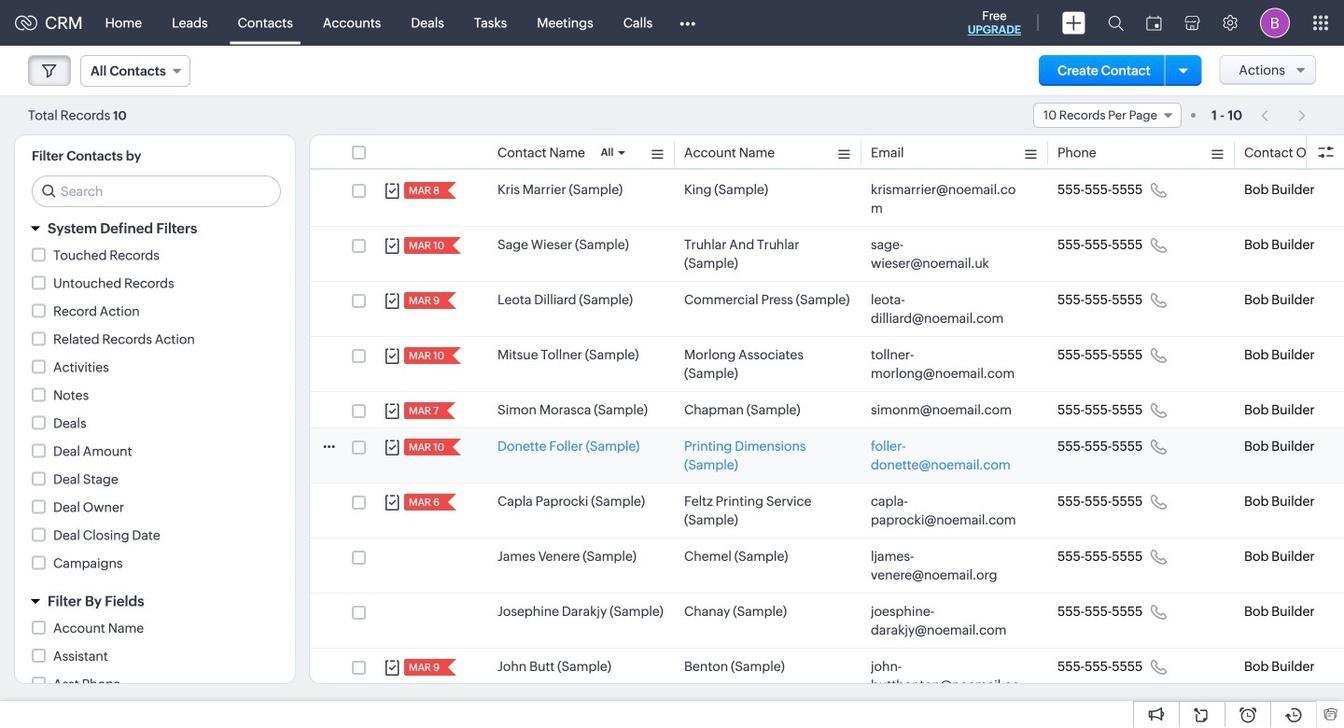 Task type: vqa. For each thing, say whether or not it's contained in the screenshot.
Other Modules field
yes



Task type: locate. For each thing, give the bounding box(es) containing it.
profile image
[[1261, 8, 1291, 38]]

calendar image
[[1147, 15, 1163, 30]]

logo image
[[15, 15, 37, 30]]

search image
[[1108, 15, 1124, 31]]

None field
[[80, 55, 190, 87], [1034, 103, 1182, 128], [80, 55, 190, 87], [1034, 103, 1182, 128]]

Search text field
[[33, 177, 280, 206]]

navigation
[[1252, 102, 1317, 129]]

row group
[[310, 172, 1345, 723]]

create menu element
[[1052, 0, 1097, 45]]



Task type: describe. For each thing, give the bounding box(es) containing it.
Other Modules field
[[668, 8, 708, 38]]

create menu image
[[1063, 12, 1086, 34]]

profile element
[[1250, 0, 1302, 45]]

search element
[[1097, 0, 1136, 46]]



